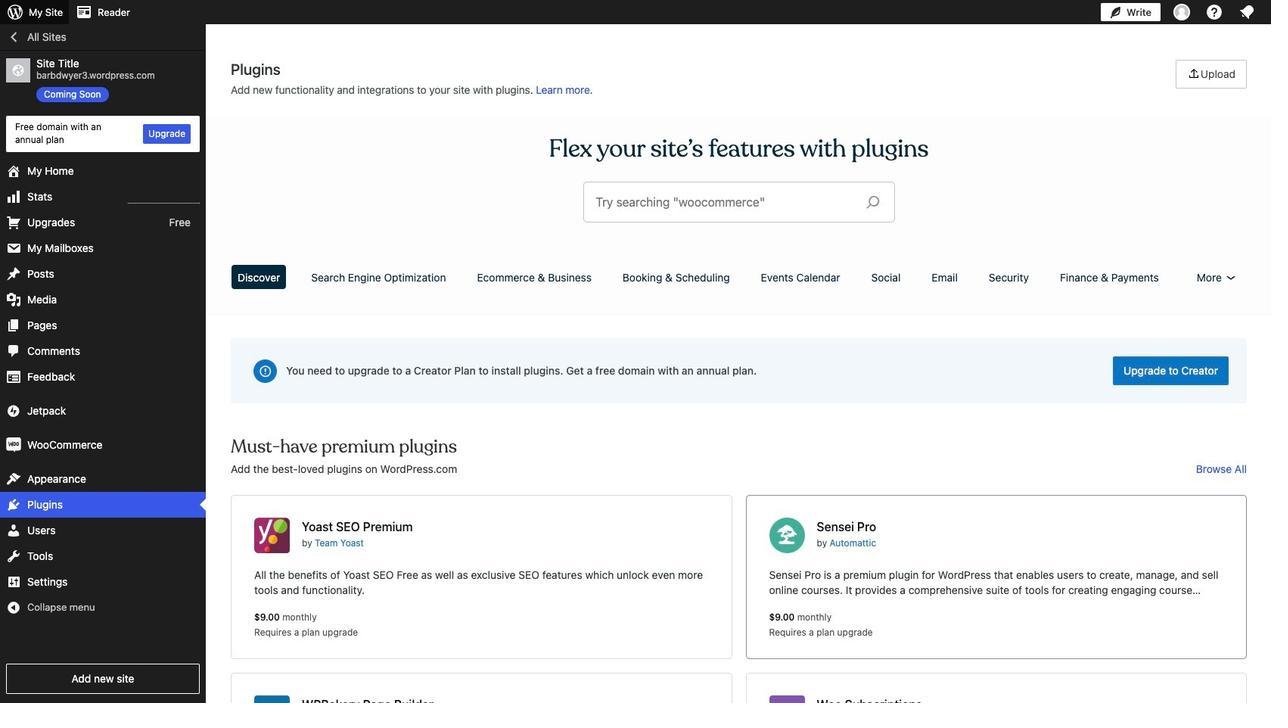 Task type: vqa. For each thing, say whether or not it's contained in the screenshot.
Close Search image at the top right of the page
no



Task type: describe. For each thing, give the bounding box(es) containing it.
2 img image from the top
[[6, 437, 21, 452]]

1 img image from the top
[[6, 403, 21, 418]]

Search search field
[[596, 182, 854, 222]]

open search image
[[854, 191, 892, 213]]

manage your notifications image
[[1238, 3, 1256, 21]]



Task type: locate. For each thing, give the bounding box(es) containing it.
0 vertical spatial img image
[[6, 403, 21, 418]]

my profile image
[[1174, 4, 1191, 20]]

None search field
[[584, 182, 894, 222]]

1 vertical spatial img image
[[6, 437, 21, 452]]

highest hourly views 0 image
[[128, 193, 200, 203]]

plugin icon image
[[254, 518, 290, 553], [769, 518, 805, 553], [769, 696, 805, 703]]

img image
[[6, 403, 21, 418], [6, 437, 21, 452]]

help image
[[1206, 3, 1224, 21]]

main content
[[226, 60, 1252, 703]]



